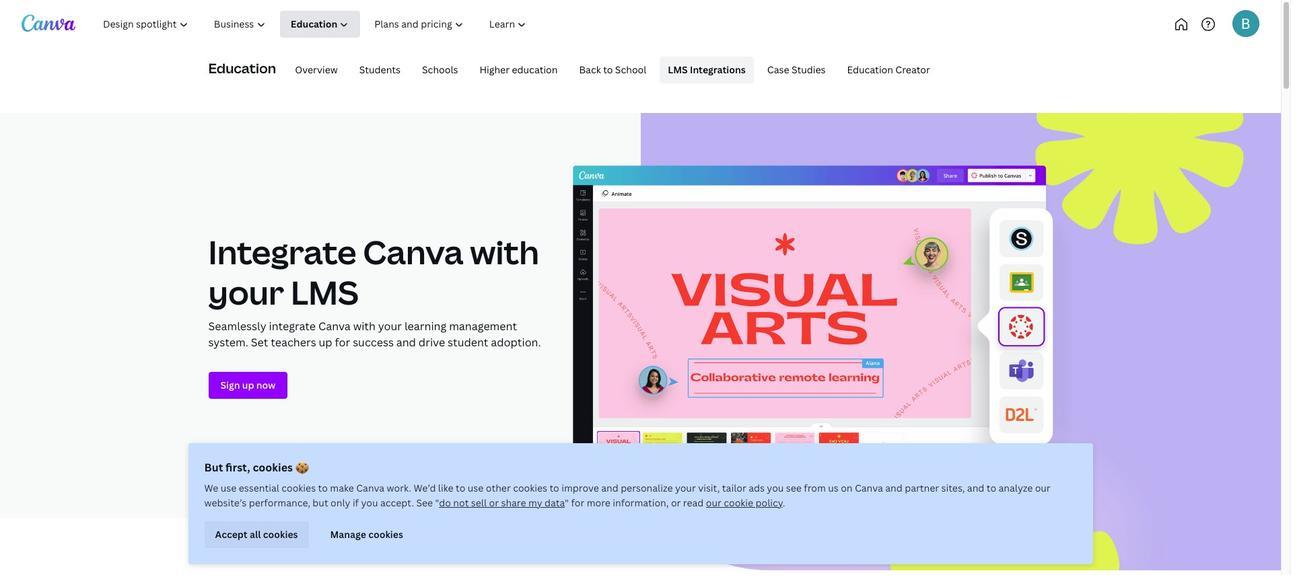 Task type: vqa. For each thing, say whether or not it's contained in the screenshot.
second or from left
yes



Task type: describe. For each thing, give the bounding box(es) containing it.
data
[[545, 497, 565, 510]]

performance,
[[249, 497, 310, 510]]

set
[[251, 335, 268, 350]]

but
[[313, 497, 328, 510]]

accept
[[215, 528, 248, 541]]

other
[[486, 482, 511, 495]]

and up do not sell or share my data " for more information, or read our cookie policy .
[[601, 482, 619, 495]]

back
[[579, 63, 601, 76]]

for inside integrate canva with your lms seamlessly integrate canva with your learning management system. set teachers up for success and drive student adoption.
[[335, 335, 350, 350]]

student
[[448, 335, 488, 350]]

make
[[330, 482, 354, 495]]

your inside we use essential cookies to make canva work. we'd like to use other cookies to improve and personalize your visit, tailor ads you see from us on canva and partner sites, and to analyze our website's performance, but only if you accept. see "
[[675, 482, 696, 495]]

information,
[[613, 497, 669, 510]]

see
[[416, 497, 433, 510]]

from
[[804, 482, 826, 495]]

top level navigation element
[[92, 11, 584, 38]]

sell
[[471, 497, 487, 510]]

back to school
[[579, 63, 647, 76]]

to up data
[[550, 482, 559, 495]]

ads
[[749, 482, 765, 495]]

only
[[331, 497, 350, 510]]

overview link
[[287, 57, 346, 83]]

education for education creator
[[847, 63, 893, 76]]

schools link
[[414, 57, 466, 83]]

essential
[[239, 482, 279, 495]]

on
[[841, 482, 853, 495]]

cookies up essential
[[253, 461, 293, 475]]

success
[[353, 335, 394, 350]]

education creator link
[[839, 57, 938, 83]]

education
[[512, 63, 558, 76]]

0 vertical spatial you
[[767, 482, 784, 495]]

personalize
[[621, 482, 673, 495]]

we
[[204, 482, 218, 495]]

accept all cookies button
[[204, 522, 309, 549]]

manage cookies
[[330, 528, 403, 541]]

to inside menu bar
[[603, 63, 613, 76]]

adoption.
[[491, 335, 541, 350]]

not
[[453, 497, 469, 510]]

2 " from the left
[[565, 497, 569, 510]]

sites,
[[942, 482, 965, 495]]

new logo 2 image
[[569, 162, 1073, 470]]

higher education
[[480, 63, 558, 76]]

our inside we use essential cookies to make canva work. we'd like to use other cookies to improve and personalize your visit, tailor ads you see from us on canva and partner sites, and to analyze our website's performance, but only if you accept. see "
[[1035, 482, 1051, 495]]

drive
[[419, 335, 445, 350]]

learning
[[405, 319, 447, 334]]

students link
[[351, 57, 409, 83]]

case
[[767, 63, 789, 76]]

back to school link
[[571, 57, 655, 83]]

higher
[[480, 63, 510, 76]]

accept.
[[380, 497, 414, 510]]

overview
[[295, 63, 338, 76]]

see
[[786, 482, 802, 495]]

" inside we use essential cookies to make canva work. we'd like to use other cookies to improve and personalize your visit, tailor ads you see from us on canva and partner sites, and to analyze our website's performance, but only if you accept. see "
[[435, 497, 439, 510]]

higher education link
[[472, 57, 566, 83]]

1 horizontal spatial lms
[[668, 63, 688, 76]]

visit,
[[698, 482, 720, 495]]

like
[[438, 482, 454, 495]]

all
[[250, 528, 261, 541]]

policy
[[756, 497, 783, 510]]

manage
[[330, 528, 366, 541]]

lms inside integrate canva with your lms seamlessly integrate canva with your learning management system. set teachers up for success and drive student adoption.
[[291, 271, 359, 314]]

if
[[353, 497, 359, 510]]

.
[[783, 497, 785, 510]]

integrate canva with your lms seamlessly integrate canva with your learning management system. set teachers up for success and drive student adoption.
[[208, 230, 541, 350]]

1 horizontal spatial with
[[470, 230, 539, 274]]

creator
[[896, 63, 930, 76]]

students
[[359, 63, 401, 76]]

school
[[615, 63, 647, 76]]

education creator
[[847, 63, 930, 76]]

we use essential cookies to make canva work. we'd like to use other cookies to improve and personalize your visit, tailor ads you see from us on canva and partner sites, and to analyze our website's performance, but only if you accept. see "
[[204, 482, 1051, 510]]

management
[[449, 319, 517, 334]]

case studies
[[767, 63, 826, 76]]



Task type: locate. For each thing, give the bounding box(es) containing it.
and inside integrate canva with your lms seamlessly integrate canva with your learning management system. set teachers up for success and drive student adoption.
[[396, 335, 416, 350]]

your up read
[[675, 482, 696, 495]]

lms integrations link
[[660, 57, 754, 83]]

first,
[[226, 461, 250, 475]]

our
[[1035, 482, 1051, 495], [706, 497, 722, 510]]

to right like
[[456, 482, 465, 495]]

lms left the integrations
[[668, 63, 688, 76]]

1 vertical spatial lms
[[291, 271, 359, 314]]

1 vertical spatial our
[[706, 497, 722, 510]]

lms integrations
[[668, 63, 746, 76]]

1 or from the left
[[489, 497, 499, 510]]

0 horizontal spatial lms
[[291, 271, 359, 314]]

0 horizontal spatial education
[[208, 59, 276, 77]]

our cookie policy link
[[706, 497, 783, 510]]

you up policy at the bottom right
[[767, 482, 784, 495]]

canva
[[363, 230, 463, 274], [318, 319, 351, 334], [356, 482, 385, 495], [855, 482, 883, 495]]

improve
[[562, 482, 599, 495]]

0 horizontal spatial for
[[335, 335, 350, 350]]

1 vertical spatial your
[[378, 319, 402, 334]]

🍪
[[295, 461, 309, 475]]

studies
[[792, 63, 826, 76]]

do not sell or share my data link
[[439, 497, 565, 510]]

work.
[[387, 482, 411, 495]]

teachers
[[271, 335, 316, 350]]

or left read
[[671, 497, 681, 510]]

or
[[489, 497, 499, 510], [671, 497, 681, 510]]

lms up integrate
[[291, 271, 359, 314]]

0 horizontal spatial use
[[221, 482, 237, 495]]

to left analyze
[[987, 482, 996, 495]]

and
[[396, 335, 416, 350], [601, 482, 619, 495], [885, 482, 903, 495], [967, 482, 985, 495]]

1 vertical spatial with
[[353, 319, 376, 334]]

0 horizontal spatial you
[[361, 497, 378, 510]]

read
[[683, 497, 704, 510]]

analyze
[[999, 482, 1033, 495]]

0 horizontal spatial your
[[208, 271, 284, 314]]

do
[[439, 497, 451, 510]]

partner
[[905, 482, 939, 495]]

1 vertical spatial you
[[361, 497, 378, 510]]

1 " from the left
[[435, 497, 439, 510]]

use
[[221, 482, 237, 495], [468, 482, 484, 495]]

0 vertical spatial our
[[1035, 482, 1051, 495]]

2 or from the left
[[671, 497, 681, 510]]

1 horizontal spatial "
[[565, 497, 569, 510]]

more
[[587, 497, 611, 510]]

and left partner at the right of the page
[[885, 482, 903, 495]]

use up sell at bottom
[[468, 482, 484, 495]]

integrate
[[208, 230, 356, 274]]

cookies down accept.
[[368, 528, 403, 541]]

0 vertical spatial for
[[335, 335, 350, 350]]

but
[[204, 461, 223, 475]]

cookies inside button
[[263, 528, 298, 541]]

up
[[319, 335, 332, 350]]

lms
[[668, 63, 688, 76], [291, 271, 359, 314]]

education for education
[[208, 59, 276, 77]]

2 use from the left
[[468, 482, 484, 495]]

you right if
[[361, 497, 378, 510]]

1 horizontal spatial you
[[767, 482, 784, 495]]

or right sell at bottom
[[489, 497, 499, 510]]

to
[[603, 63, 613, 76], [318, 482, 328, 495], [456, 482, 465, 495], [550, 482, 559, 495], [987, 482, 996, 495]]

0 horizontal spatial or
[[489, 497, 499, 510]]

" down improve
[[565, 497, 569, 510]]

our down visit,
[[706, 497, 722, 510]]

0 horizontal spatial our
[[706, 497, 722, 510]]

menu bar
[[282, 57, 938, 83]]

1 horizontal spatial for
[[571, 497, 585, 510]]

schools
[[422, 63, 458, 76]]

1 horizontal spatial your
[[378, 319, 402, 334]]

1 vertical spatial for
[[571, 497, 585, 510]]

system.
[[208, 335, 248, 350]]

" right see
[[435, 497, 439, 510]]

2 horizontal spatial your
[[675, 482, 696, 495]]

and down learning
[[396, 335, 416, 350]]

integrate
[[269, 319, 316, 334]]

cookies down 🍪
[[282, 482, 316, 495]]

"
[[435, 497, 439, 510], [565, 497, 569, 510]]

you
[[767, 482, 784, 495], [361, 497, 378, 510]]

us
[[828, 482, 839, 495]]

cookies up my
[[513, 482, 547, 495]]

education inside menu bar
[[847, 63, 893, 76]]

1 horizontal spatial education
[[847, 63, 893, 76]]

use up the website's
[[221, 482, 237, 495]]

cookie
[[724, 497, 753, 510]]

your up the seamlessly
[[208, 271, 284, 314]]

cookies right all
[[263, 528, 298, 541]]

1 use from the left
[[221, 482, 237, 495]]

to up but
[[318, 482, 328, 495]]

0 vertical spatial with
[[470, 230, 539, 274]]

0 horizontal spatial "
[[435, 497, 439, 510]]

1 horizontal spatial use
[[468, 482, 484, 495]]

share
[[501, 497, 526, 510]]

2 vertical spatial your
[[675, 482, 696, 495]]

0 vertical spatial lms
[[668, 63, 688, 76]]

0 horizontal spatial with
[[353, 319, 376, 334]]

accept all cookies
[[215, 528, 298, 541]]

do not sell or share my data " for more information, or read our cookie policy .
[[439, 497, 785, 510]]

to right the back
[[603, 63, 613, 76]]

education
[[208, 59, 276, 77], [847, 63, 893, 76]]

seamlessly
[[208, 319, 266, 334]]

case studies link
[[759, 57, 834, 83]]

and right sites,
[[967, 482, 985, 495]]

your
[[208, 271, 284, 314], [378, 319, 402, 334], [675, 482, 696, 495]]

0 vertical spatial your
[[208, 271, 284, 314]]

manage cookies button
[[319, 522, 414, 549]]

website's
[[204, 497, 247, 510]]

01 header background1 image
[[641, 113, 1281, 571]]

we'd
[[414, 482, 436, 495]]

cookies inside button
[[368, 528, 403, 541]]

menu bar containing overview
[[282, 57, 938, 83]]

our right analyze
[[1035, 482, 1051, 495]]

for down improve
[[571, 497, 585, 510]]

your up success
[[378, 319, 402, 334]]

my
[[528, 497, 542, 510]]

1 horizontal spatial or
[[671, 497, 681, 510]]

tailor
[[722, 482, 746, 495]]

for right up
[[335, 335, 350, 350]]

1 horizontal spatial our
[[1035, 482, 1051, 495]]

with
[[470, 230, 539, 274], [353, 319, 376, 334]]

but first, cookies 🍪
[[204, 461, 309, 475]]

integrations
[[690, 63, 746, 76]]



